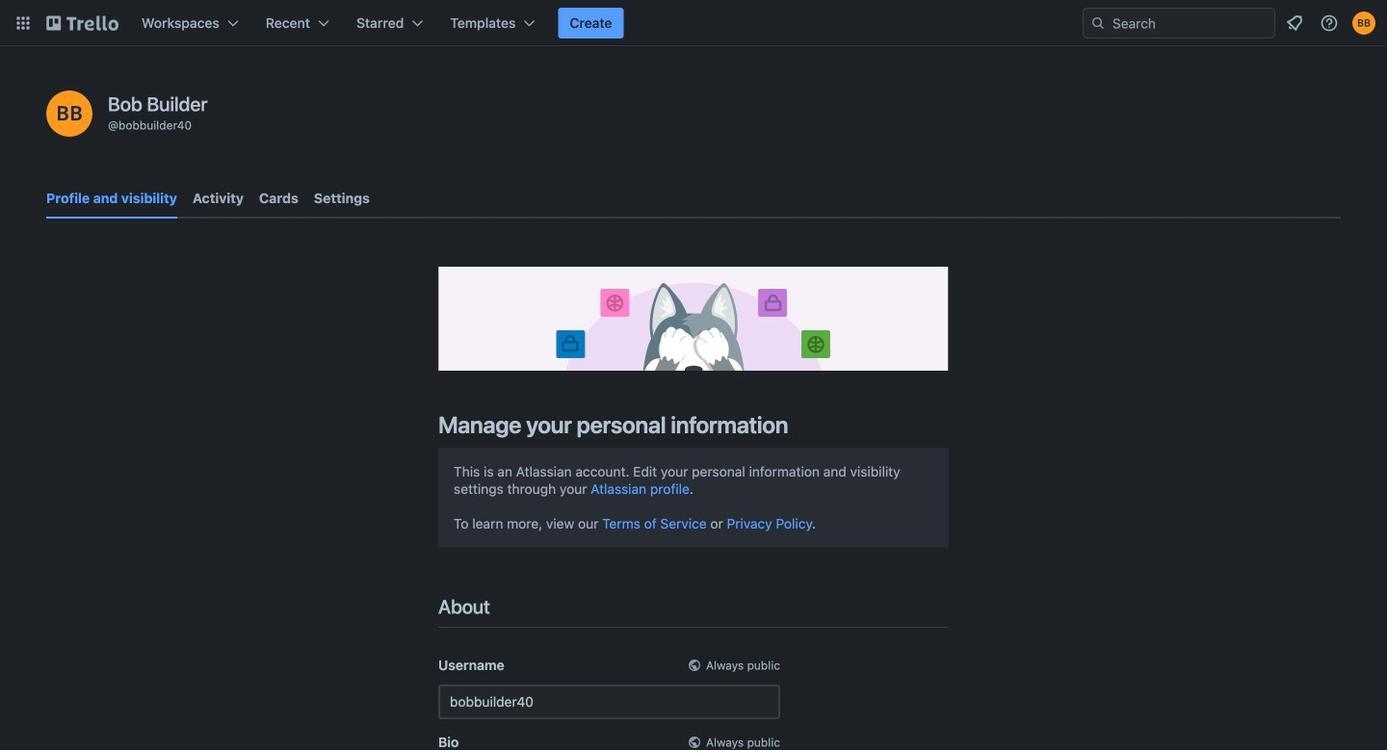 Task type: vqa. For each thing, say whether or not it's contained in the screenshot.
Education Icon on the top of page
no



Task type: describe. For each thing, give the bounding box(es) containing it.
open information menu image
[[1320, 13, 1339, 33]]

primary element
[[0, 0, 1388, 46]]

back to home image
[[46, 8, 119, 39]]

search image
[[1091, 15, 1106, 31]]

1 vertical spatial bob builder (bobbuilder40) image
[[46, 91, 93, 137]]



Task type: locate. For each thing, give the bounding box(es) containing it.
0 vertical spatial bob builder (bobbuilder40) image
[[1353, 12, 1376, 35]]

0 notifications image
[[1284, 12, 1307, 35]]

None text field
[[438, 685, 781, 720]]

bob builder (bobbuilder40) image
[[1353, 12, 1376, 35], [46, 91, 93, 137]]

bob builder (bobbuilder40) image down back to home 'image'
[[46, 91, 93, 137]]

Search field
[[1106, 10, 1275, 37]]

1 horizontal spatial bob builder (bobbuilder40) image
[[1353, 12, 1376, 35]]

0 horizontal spatial bob builder (bobbuilder40) image
[[46, 91, 93, 137]]

bob builder (bobbuilder40) image right open information menu image on the top right
[[1353, 12, 1376, 35]]



